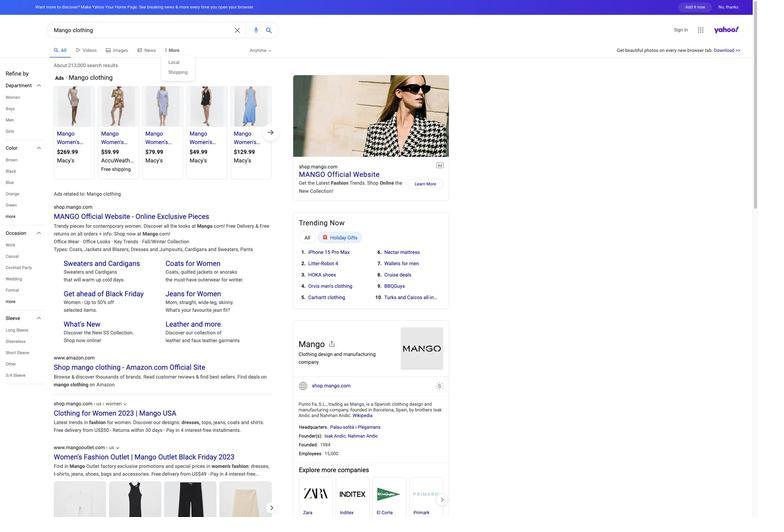 Task type: locate. For each thing, give the bounding box(es) containing it.
3/4 sleeve
[[6, 374, 26, 379]]

interest- down tops,
[[185, 428, 203, 434]]

coats, down wear
[[69, 247, 83, 253]]

- inside mango women's pleated panel dress - blue
[[250, 156, 251, 163]]

free up the mango clothing4 image
[[247, 472, 255, 478]]

1 vertical spatial design
[[410, 402, 423, 408]]

black up off
[[106, 290, 123, 299]]

1 horizontal spatial detail
[[161, 148, 175, 154]]

1 horizontal spatial installments.
[[213, 428, 241, 434]]

.com up as
[[340, 384, 351, 389]]

coats, inside coats for women coats, quilted jackets or anoraks the must-have outerwear for winter.
[[166, 270, 179, 275]]

1 $79.99 from the left
[[145, 149, 163, 156]]

printed
[[278, 148, 296, 154]]

macy's down the $129.99
[[234, 157, 251, 164]]

0 vertical spatial fashion
[[89, 420, 106, 426]]

0 horizontal spatial every
[[190, 5, 200, 10]]

0 horizontal spatial outlet
[[86, 464, 99, 470]]

women's down www.mangooutlet.com
[[54, 454, 82, 462]]

black link
[[6, 169, 16, 174]]

0 vertical spatial cardigans
[[185, 247, 207, 253]]

black down brown link
[[6, 169, 16, 174]]

0 horizontal spatial manufacturing
[[299, 408, 329, 413]]

1 horizontal spatial fashion
[[232, 464, 248, 470]]

leather down leather
[[166, 338, 181, 344]]

1 more link from the top
[[6, 212, 15, 220]]

1 vertical spatial jeans,
[[71, 472, 84, 478]]

1 vertical spatial mango
[[54, 213, 79, 221]]

.com inside shop. mango .com › us › women clothing for women 2023 | mango usa
[[81, 402, 92, 407]]

1 horizontal spatial fashion
[[331, 180, 348, 186]]

& left find
[[196, 375, 199, 380]]

mango inside mango women's pleated panel dress - blue
[[234, 131, 251, 137]]

inclusive
[[430, 295, 449, 301]]

isak right brothers
[[433, 408, 442, 413]]

the down exclusive
[[170, 224, 177, 229]]

inditex image
[[340, 482, 365, 508]]

us
[[96, 402, 102, 407], [109, 445, 114, 451]]

shop. inside shop. mango .com › us › women clothing for women 2023 | mango usa
[[54, 402, 66, 407]]

ads
[[55, 75, 64, 81], [54, 191, 62, 197]]

1 macy's from the left
[[57, 157, 74, 164]]

special
[[175, 464, 191, 470]]

short sleeve
[[6, 351, 29, 356]]

new for what's
[[86, 321, 100, 329]]

online up trendy pieces for contemporary women. discover all the looks at mango
[[136, 213, 155, 221]]

0 horizontal spatial jeans,
[[71, 472, 84, 478]]

- right flared
[[311, 156, 312, 163]]

find
[[237, 375, 247, 380], [54, 464, 63, 470]]

interest-
[[185, 428, 203, 434], [229, 472, 247, 478]]

find inside www.amazon.com shop mango clothing - amazon.com official site browse & discover thousands of brands. read customer reviews & find best sellers. find deals on mango clothing on amazon
[[237, 375, 247, 380]]

1 horizontal spatial shop.
[[312, 384, 324, 389]]

and down "toggle share options" element
[[334, 352, 342, 358]]

0 vertical spatial friday
[[125, 290, 144, 299]]

search
[[87, 63, 102, 68]]

installments. inside : dresses, t-shirts, jeans, shoes, bags and accessories. free delivery from us$49 - pay in 4 interest-free installments.
[[54, 480, 82, 485]]

friday inside get ahead of black friday women - up to 50% off selected items.
[[125, 290, 144, 299]]

1 horizontal spatial our
[[186, 330, 193, 336]]

1 horizontal spatial find
[[237, 375, 247, 380]]

now inside .com! free delivery & free returns on all orders + info. shop now at
[[127, 231, 136, 237]]

wide-
[[198, 300, 210, 306]]

4 dress from the left
[[295, 156, 310, 163]]

0 vertical spatial mango
[[299, 171, 325, 179]]

0 horizontal spatial 2023
[[118, 410, 134, 418]]

macy's inside $269.99 macy's
[[57, 157, 74, 164]]

detail inside mango women's metal detail striped dress - blue
[[161, 148, 175, 154]]

1 vertical spatial website
[[105, 213, 130, 221]]

.com! inside .com! free delivery & free returns on all orders + info. shop now at
[[213, 224, 225, 229]]

more link down green
[[6, 212, 15, 220]]

carousel region
[[54, 86, 316, 180]]

orvis men's clothing link
[[308, 283, 352, 290]]

mango inside mango women's metal detail striped dress - blue
[[145, 131, 163, 137]]

now up trends
[[127, 231, 136, 237]]

- right $269.99 macy's
[[88, 156, 90, 163]]

toggle share options element
[[327, 340, 337, 350]]

open
[[218, 5, 228, 10]]

carousel element
[[299, 478, 443, 518]]

tab list
[[50, 45, 160, 58]]

women's inside the mango women's printed flared dress - blue
[[278, 139, 301, 146]]

2 vertical spatial get
[[64, 290, 75, 299]]

0 vertical spatial manufacturing
[[343, 352, 376, 358]]

jeans, inside tops, jeans, coats and shirts. free delivery from us$50 - returns within 30 days - pay in 4 interest-free installments.
[[214, 420, 226, 426]]

0 vertical spatial online
[[380, 180, 394, 186]]

free inside : dresses, t-shirts, jeans, shoes, bags and accessories. free delivery from us$49 - pay in 4 interest-free installments.
[[151, 472, 161, 478]]

employees
[[299, 452, 321, 457]]

women's up metal
[[145, 139, 168, 146]]

settings
[[708, 23, 725, 29]]

fashion up factory
[[84, 454, 109, 462]]

of up 50%
[[97, 290, 104, 299]]

to inside get ahead of black friday women - up to 50% off selected items.
[[92, 300, 96, 306]]

2 $79.99 from the left
[[278, 149, 296, 156]]

0 horizontal spatial latest
[[54, 420, 68, 426]]

your down straight,
[[182, 308, 191, 313]]

by right spain,
[[409, 408, 414, 413]]

0 horizontal spatial dresses,
[[182, 420, 200, 426]]

of left the brands.
[[120, 375, 125, 380]]

mango up $59.99
[[101, 131, 119, 137]]

1 horizontal spatial delivery
[[162, 472, 179, 478]]

ads inside ads · mango clothing
[[55, 75, 64, 81]]

2 horizontal spatial ›
[[106, 445, 108, 451]]

1 vertical spatial now
[[127, 231, 136, 237]]

- inside the mango women's printed flared dress - blue
[[311, 156, 312, 163]]

design inside punto fa, s.l., trading as mango, is a spanish clothing design and manufacturing company, founded in barcelona, spain, by brothers isak andic and nahman andic.
[[410, 402, 423, 408]]

1 vertical spatial deals
[[248, 375, 260, 380]]

1 vertical spatial us
[[109, 445, 114, 451]]

get for ahead
[[64, 290, 75, 299]]

0 vertical spatial all
[[164, 224, 169, 229]]

get inside get ahead of black friday women - up to 50% off selected items.
[[64, 290, 75, 299]]

$79.99 up striped
[[145, 149, 163, 156]]

shop.mango.com for shop.mango.com mango official website - online exclusive pieces
[[54, 204, 92, 210]]

shop up key
[[114, 231, 125, 237]]

mango up discover
[[72, 364, 94, 372]]

solità
[[343, 425, 354, 431]]

dress inside mango women's pleated panel dress - blue
[[234, 156, 248, 163]]

2 detail from the left
[[161, 148, 175, 154]]

in inside : dresses, t-shirts, jeans, shoes, bags and accessories. free delivery from us$49 - pay in 4 interest-free installments.
[[220, 472, 224, 478]]

$49.99
[[190, 149, 208, 156]]

1 vertical spatial ads
[[54, 191, 62, 197]]

installments. down coats on the bottom left of page
[[213, 428, 241, 434]]

to left discover?
[[57, 5, 61, 10]]

women.
[[125, 224, 142, 229], [114, 420, 132, 426]]

1 vertical spatial from
[[180, 472, 191, 478]]

macy's down printed
[[278, 157, 295, 164]]

& right news
[[175, 5, 178, 10]]

of inside get ahead of black friday women - up to 50% off selected items.
[[97, 290, 104, 299]]

interest- inside tops, jeans, coats and shirts. free delivery from us$50 - returns within 30 days - pay in 4 interest-free installments.
[[185, 428, 203, 434]]

0 vertical spatial clothing
[[299, 352, 317, 358]]

the inside coats for women coats, quilted jackets or anoraks the must-have outerwear for winter.
[[166, 277, 173, 283]]

andic.
[[339, 414, 352, 419]]

women inside shop. mango .com › us › women clothing for women 2023 | mango usa
[[92, 410, 116, 418]]

1 vertical spatial your
[[182, 308, 191, 313]]

women's inside mango women's metal detail striped dress - blue
[[145, 139, 168, 146]]

1 horizontal spatial leather
[[202, 338, 217, 344]]

leather
[[166, 321, 189, 329]]

mango
[[299, 171, 325, 179], [54, 213, 79, 221]]

now right it
[[697, 5, 705, 10]]

None text field
[[54, 127, 94, 171], [143, 127, 183, 171], [187, 127, 227, 165], [231, 127, 271, 165], [54, 127, 94, 171], [143, 127, 183, 171], [187, 127, 227, 165], [231, 127, 271, 165]]

dress inside mango women's crystal detail mesh dress - pale pink
[[72, 156, 87, 163]]

1 horizontal spatial |
[[136, 410, 138, 418]]

1 vertical spatial .com!
[[158, 231, 170, 237]]

interest- down women's at the bottom of the page
[[229, 472, 247, 478]]

trends
[[69, 420, 83, 426]]

1 horizontal spatial of
[[120, 375, 125, 380]]

0 horizontal spatial coats,
[[69, 247, 83, 253]]

dress up 'pink' on the left of page
[[72, 156, 87, 163]]

find right sellers.
[[237, 375, 247, 380]]

1 horizontal spatial jeans,
[[214, 420, 226, 426]]

tab list containing all
[[50, 45, 160, 58]]

1 horizontal spatial friday
[[198, 454, 217, 462]]

1 vertical spatial get
[[299, 180, 307, 186]]

detail
[[76, 148, 90, 154], [161, 148, 175, 154]]

1 vertical spatial shop.
[[54, 402, 66, 407]]

cardigans up coats for women link
[[185, 247, 207, 253]]

8
[[377, 272, 380, 278]]

discover down what's
[[64, 330, 83, 336]]

0 vertical spatial fashion
[[331, 180, 348, 186]]

1 leather from the left
[[166, 338, 181, 344]]

ss
[[103, 330, 109, 336]]

leather and more link
[[166, 320, 221, 329]]

1 vertical spatial manufacturing
[[299, 408, 329, 413]]

fashion up us$50
[[89, 420, 106, 426]]

metal
[[145, 148, 160, 154]]

latest left trends
[[54, 420, 68, 426]]

the down what's new link
[[84, 330, 91, 336]]

0 vertical spatial shop.
[[312, 384, 324, 389]]

- inside mango women's metal detail striped dress - blue
[[145, 165, 147, 171]]

2023 inside www.mangooutlet.com › us women's fashion outlet | mango outlet black friday 2023
[[219, 454, 235, 462]]

1 horizontal spatial us
[[109, 445, 114, 451]]

caicos
[[407, 295, 422, 301]]

- inside shop.mango.com mango official website - online exclusive pieces
[[132, 213, 134, 221]]

free down the accuweather
[[101, 167, 111, 172]]

blue link
[[6, 180, 14, 185]]

shop. for shop. mango .com › us › women clothing for women 2023 | mango usa
[[54, 402, 66, 407]]

2 vertical spatial now
[[76, 338, 85, 344]]

info.
[[103, 231, 113, 237]]

all down exclusive
[[164, 224, 169, 229]]

andic inside punto fa, s.l., trading as mango, is a spanish clothing design and manufacturing company, founded in barcelona, spain, by brothers isak andic and nahman andic.
[[299, 414, 310, 419]]

$79.99 for flared
[[278, 149, 296, 156]]

2023 inside shop. mango .com › us › women clothing for women 2023 | mango usa
[[118, 410, 134, 418]]

office
[[54, 239, 67, 245], [83, 239, 96, 245]]

1 detail from the left
[[76, 148, 90, 154]]

returns
[[113, 428, 130, 434]]

long sleeve
[[6, 328, 28, 333]]

0 horizontal spatial leather
[[166, 338, 181, 344]]

no, thanks link
[[719, 2, 739, 10]]

find up t-
[[54, 464, 63, 470]]

videos link
[[71, 45, 101, 57]]

shop.mango.com mango official website - online exclusive pieces
[[54, 204, 209, 221]]

design up brothers
[[410, 402, 423, 408]]

what's new discover the new ss collection. shop now online!
[[64, 321, 134, 344]]

department
[[6, 83, 32, 88]]

None submit
[[266, 27, 272, 33]]

1 horizontal spatial get
[[299, 180, 307, 186]]

the inside what's new discover the new ss collection. shop now online!
[[84, 330, 91, 336]]

0 horizontal spatial clothing
[[54, 410, 80, 418]]

delivery inside : dresses, t-shirts, jeans, shoes, bags and accessories. free delivery from us$49 - pay in 4 interest-free installments.
[[162, 472, 179, 478]]

0 horizontal spatial mango
[[54, 213, 79, 221]]

clothing up trends
[[54, 410, 80, 418]]

- right the us$49
[[208, 472, 209, 478]]

women up leg, at left
[[197, 290, 221, 299]]

1 vertical spatial pay
[[210, 472, 218, 478]]

us inside shop. mango .com › us › women clothing for women 2023 | mango usa
[[96, 402, 102, 407]]

free up www.mangooutlet.com
[[54, 428, 63, 434]]

None text field
[[98, 127, 149, 173], [275, 127, 316, 171], [98, 127, 149, 173], [275, 127, 316, 171]]

wedding link
[[6, 277, 22, 282]]

mango clothing4 image
[[220, 483, 272, 518]]

fa,
[[312, 402, 318, 408]]

| inside www.mangooutlet.com › us women's fashion outlet | mango outlet black friday 2023
[[131, 454, 133, 462]]

mango,
[[350, 402, 365, 408]]

Search by voice button
[[253, 27, 259, 33]]

0 horizontal spatial official
[[81, 213, 103, 221]]

jeans for women mom, straight, wide-leg, skinny. what's your favourite jean fit?
[[166, 290, 234, 313]]

0 vertical spatial new
[[299, 188, 309, 194]]

local link
[[161, 58, 195, 68]]

browser.
[[238, 5, 254, 10]]

0 vertical spatial delivery
[[65, 428, 81, 434]]

4 right days
[[181, 428, 184, 434]]

andic down punto on the left
[[299, 414, 310, 419]]

blue inside mango women's metal detail striped dress - blue
[[148, 165, 159, 171]]

trending
[[299, 219, 328, 228]]

1 vertical spatial nahman
[[348, 434, 365, 439]]

in
[[368, 408, 372, 413], [84, 420, 88, 426], [176, 428, 180, 434], [64, 464, 68, 470], [206, 464, 210, 470], [220, 472, 224, 478]]

deals inside www.amazon.com shop mango clothing - amazon.com official site browse & discover thousands of brands. read customer reviews & find best sellers. find deals on mango clothing on amazon
[[248, 375, 260, 380]]

get ahead of black friday women - up to 50% off selected items.
[[64, 290, 144, 313]]

clothing down search
[[90, 74, 113, 81]]

.com! up fall/winter
[[158, 231, 170, 237]]

resorts
[[450, 295, 466, 301]]

isak up "1984"
[[325, 434, 333, 439]]

new inside the new collection!
[[299, 188, 309, 194]]

palau-
[[330, 425, 343, 431]]

1 vertical spatial yahoo
[[742, 27, 755, 32]]

: left "1984"
[[317, 443, 318, 448]]

turks
[[384, 295, 397, 301]]

ads link
[[54, 191, 62, 197]]

more link for formal
[[6, 297, 15, 305]]

andic down palau-
[[334, 434, 346, 439]]

0 horizontal spatial andic
[[299, 414, 310, 419]]

mango up 'pleated'
[[234, 131, 251, 137]]

1 $79.99 macy's from the left
[[145, 149, 163, 164]]

1 vertical spatial new
[[86, 321, 100, 329]]

shop. down browse
[[54, 402, 66, 407]]

wikipedia link
[[353, 414, 373, 419]]

& right browse
[[71, 375, 75, 380]]

3 macy's from the left
[[190, 157, 207, 164]]

3 dress from the left
[[234, 156, 248, 163]]

news link
[[133, 45, 160, 57]]

15
[[325, 250, 330, 255]]

sleeveless link
[[6, 340, 26, 345]]

litter-robot 4
[[308, 261, 338, 267]]

0 vertical spatial sweaters
[[64, 260, 93, 268]]

fashion down mango official website
[[331, 180, 348, 186]]

,
[[346, 434, 347, 439]]

settings button
[[694, 23, 725, 37]]

1 horizontal spatial now
[[127, 231, 136, 237]]

1 horizontal spatial online
[[380, 180, 394, 186]]

0 vertical spatial more link
[[6, 212, 15, 220]]

your inside jeans for women mom, straight, wide-leg, skinny. what's your favourite jean fit?
[[182, 308, 191, 313]]

| inside shop. mango .com › us › women clothing for women 2023 | mango usa
[[136, 410, 138, 418]]

1 vertical spatial friday
[[198, 454, 217, 462]]

for inside jeans for women mom, straight, wide-leg, skinny. what's your favourite jean fit?
[[186, 290, 195, 299]]

sleeve for short sleeve
[[17, 351, 29, 356]]

1 horizontal spatial to
[[92, 300, 96, 306]]

detail right 'crystal'
[[76, 148, 90, 154]]

0 horizontal spatial pay
[[166, 428, 174, 434]]

your
[[105, 5, 114, 10]]

| up 'latest trends in fashion for women. discover our designs: dresses,'
[[136, 410, 138, 418]]

2 vertical spatial of
[[120, 375, 125, 380]]

mango women's pleated panel dress - blue
[[234, 131, 268, 163]]

2 $79.99 macy's from the left
[[278, 149, 296, 164]]

your right open at the top of page
[[229, 5, 237, 10]]

› inside www.mangooutlet.com › us women's fashion outlet | mango outlet black friday 2023
[[106, 445, 108, 451]]

as
[[344, 402, 349, 408]]

free down tops,
[[203, 428, 211, 434]]

shop
[[136, 157, 149, 164], [367, 180, 379, 186], [114, 231, 125, 237], [64, 338, 75, 344], [54, 364, 70, 372]]

women's up 'pleated'
[[234, 139, 257, 146]]

friday up 'prices'
[[198, 454, 217, 462]]

in inside tops, jeans, coats and shirts. free delivery from us$50 - returns within 30 days - pay in 4 interest-free installments.
[[176, 428, 180, 434]]

4 left the orvis
[[301, 284, 304, 289]]

5 macy's from the left
[[278, 157, 295, 164]]

delivery down special
[[162, 472, 179, 478]]

for up trends
[[82, 410, 91, 418]]

it
[[694, 5, 696, 10]]

shopping link
[[161, 68, 195, 77]]

shop down what's
[[64, 338, 75, 344]]

2 more link from the top
[[6, 297, 15, 305]]

1 vertical spatial cardigans
[[108, 260, 140, 268]]

jeans, right shirts,
[[71, 472, 84, 478]]

isak
[[433, 408, 442, 413], [325, 434, 333, 439]]

leather and more discover our collection of leather and faux leather garments
[[166, 321, 240, 344]]

jeans, inside : dresses, t-shirts, jeans, shoes, bags and accessories. free delivery from us$49 - pay in 4 interest-free installments.
[[71, 472, 84, 478]]

our down leather and more link
[[186, 330, 193, 336]]

0 horizontal spatial nahman
[[320, 414, 338, 419]]

women's for metal
[[145, 139, 168, 146]]

website inside shop.mango.com mango official website - online exclusive pieces
[[105, 213, 130, 221]]

all down trending
[[305, 235, 310, 241]]

1 dress from the left
[[72, 156, 87, 163]]

founded
[[299, 443, 317, 448]]

black up special
[[179, 454, 196, 462]]

4 macy's from the left
[[234, 157, 251, 164]]

get for beautiful
[[617, 48, 624, 53]]

sleeve right long
[[16, 328, 28, 333]]

shipping
[[112, 167, 131, 172]]

and up brothers
[[424, 402, 432, 408]]

0 vertical spatial our
[[186, 330, 193, 336]]

site
[[193, 364, 205, 372]]

for up "quilted"
[[186, 260, 195, 268]]

women inside coats for women coats, quilted jackets or anoraks the must-have outerwear for winter.
[[196, 260, 220, 268]]

delivery
[[237, 224, 254, 229]]

2 office from the left
[[83, 239, 96, 245]]

2 macy's from the left
[[145, 157, 163, 164]]

: right women's at the bottom of the page
[[248, 464, 250, 470]]

every
[[190, 5, 200, 10], [666, 48, 677, 53]]

new up online! on the left of page
[[92, 330, 102, 336]]

: down wear
[[67, 247, 68, 253]]

0 vertical spatial us
[[96, 402, 102, 407]]

discover inside what's new discover the new ss collection. shop now online!
[[64, 330, 83, 336]]

None search field
[[47, 22, 279, 38]]

women's for pleated
[[234, 139, 257, 146]]

1 horizontal spatial more
[[426, 182, 436, 187]]

0 horizontal spatial black
[[6, 169, 16, 174]]

long
[[6, 328, 15, 333]]

and inside clothing design and manufacturing company
[[334, 352, 342, 358]]

1 horizontal spatial .com!
[[213, 224, 225, 229]]

clothing right men's on the left of the page
[[335, 284, 352, 289]]

ads for · mango clothing
[[55, 75, 64, 81]]

up
[[84, 300, 90, 306]]

all up about
[[61, 48, 66, 53]]

ads down about
[[55, 75, 64, 81]]

1 horizontal spatial pay
[[210, 472, 218, 478]]

clothing inside punto fa, s.l., trading as mango, is a spanish clothing design and manufacturing company, founded in barcelona, spain, by brothers isak andic and nahman andic.
[[392, 402, 408, 408]]

design
[[318, 352, 333, 358], [410, 402, 423, 408]]

shop.mango.com inside shop.mango.com mango official website - online exclusive pieces
[[54, 204, 92, 210]]

of inside leather and more discover our collection of leather and faux leather garments
[[217, 330, 221, 336]]

1 horizontal spatial coats,
[[166, 270, 179, 275]]

free
[[101, 167, 111, 172], [226, 224, 236, 229], [260, 224, 269, 229], [54, 428, 63, 434], [151, 472, 161, 478]]

of
[[97, 290, 104, 299], [217, 330, 221, 336], [120, 375, 125, 380]]

design inside clothing design and manufacturing company
[[318, 352, 333, 358]]

macy's inside $49.99 macy's
[[190, 157, 207, 164]]

1 horizontal spatial ›
[[103, 402, 104, 407]]

.com for shop. mango .com › us › women clothing for women 2023 | mango usa
[[81, 402, 92, 407]]

what's new link
[[64, 320, 100, 329]]

in
[[684, 27, 688, 33]]

0 vertical spatial |
[[136, 410, 138, 418]]

dress inside the mango women's printed flared dress - blue
[[295, 156, 310, 163]]

women's inside mango women's pleated panel dress - blue
[[234, 139, 257, 146]]

women up selected
[[64, 300, 81, 306]]

1 vertical spatial dresses,
[[251, 464, 269, 470]]

- down striped
[[145, 165, 147, 171]]

0 vertical spatial from
[[83, 428, 93, 434]]

2 dress from the left
[[165, 156, 179, 163]]

1 horizontal spatial yahoo
[[742, 27, 755, 32]]

now left online! on the left of page
[[76, 338, 85, 344]]

latest up collection!
[[316, 180, 330, 186]]

4 inside : dresses, t-shirts, jeans, shoes, bags and accessories. free delivery from us$49 - pay in 4 interest-free installments.
[[225, 472, 228, 478]]

0 horizontal spatial more
[[169, 48, 179, 53]]

andic down plegamans
[[366, 434, 378, 439]]

0 vertical spatial isak
[[433, 408, 442, 413]]

el corte inglés link
[[373, 478, 407, 518]]

women's
[[57, 139, 80, 146], [145, 139, 168, 146], [234, 139, 257, 146], [278, 139, 301, 146], [54, 454, 82, 462]]

1 horizontal spatial by
[[409, 408, 414, 413]]

0 vertical spatial website
[[353, 171, 380, 179]]

company,
[[330, 408, 349, 413]]

0 horizontal spatial fashion
[[84, 454, 109, 462]]

amazon
[[96, 382, 115, 388]]

women. down shop.mango.com mango official website - online exclusive pieces
[[125, 224, 142, 229]]

0 vertical spatial dresses,
[[182, 420, 200, 426]]

what's
[[166, 308, 180, 313]]

zara (retailer) image
[[303, 482, 329, 508]]

shop inside www.amazon.com shop mango clothing - amazon.com official site browse & discover thousands of brands. read customer reviews & find best sellers. find deals on mango clothing on amazon
[[54, 364, 70, 372]]

at
[[192, 224, 196, 229], [137, 231, 141, 237]]

0 horizontal spatial now
[[76, 338, 85, 344]]

mango clothing2 image
[[109, 483, 162, 518]]

get for the
[[299, 180, 307, 186]]

$79.99
[[145, 149, 163, 156], [278, 149, 296, 156]]

2 horizontal spatial black
[[179, 454, 196, 462]]



Task type: vqa. For each thing, say whether or not it's contained in the screenshot.
Isak within "HEADQUARTERS : PALAU-SOLITÀ I PLEGAMANS FOUNDER(S) : ISAK ANDIC , NAHMAN ANDIC FOUNDED : 1984 EMPLOYEES : 15,000"
yes



Task type: describe. For each thing, give the bounding box(es) containing it.
more right want
[[46, 5, 56, 10]]

free inside tops, jeans, coats and shirts. free delivery from us$50 - returns within 30 days - pay in 4 interest-free installments.
[[54, 428, 63, 434]]

from inside tops, jeans, coats and shirts. free delivery from us$50 - returns within 30 days - pay in 4 interest-free installments.
[[83, 428, 93, 434]]

1 horizontal spatial outlet
[[110, 454, 129, 462]]

0 horizontal spatial ›
[[94, 402, 95, 407]]

up
[[96, 277, 101, 283]]

blue down black link in the left top of the page
[[6, 180, 14, 185]]

green
[[6, 203, 17, 208]]

black inside www.mangooutlet.com › us women's fashion outlet | mango outlet black friday 2023
[[179, 454, 196, 462]]

macy's for metal
[[145, 157, 163, 164]]

mango clothing1 image
[[54, 483, 106, 518]]

headquarters
[[299, 425, 327, 431]]

1 horizontal spatial your
[[229, 5, 237, 10]]

sleeveless
[[6, 340, 26, 345]]

breaking
[[147, 5, 163, 10]]

our inside leather and more discover our collection of leather and faux leather garments
[[186, 330, 193, 336]]

Search query text field
[[47, 22, 260, 38]]

1 office from the left
[[54, 239, 67, 245]]

download >> link
[[714, 48, 740, 53]]

quilted
[[181, 270, 196, 275]]

and up warm
[[85, 270, 94, 275]]

online inside shop.mango.com mango official website - online exclusive pieces
[[136, 213, 155, 221]]

short
[[6, 351, 16, 356]]

0 vertical spatial to
[[57, 5, 61, 10]]

0 horizontal spatial yahoo
[[92, 5, 104, 10]]

mango right to:
[[87, 191, 102, 197]]

carhartt clothing link
[[308, 294, 345, 301]]

in inside punto fa, s.l., trading as mango, is a spanish clothing design and manufacturing company, founded in barcelona, spain, by brothers isak andic and nahman andic.
[[368, 408, 372, 413]]

more down green
[[6, 214, 15, 219]]

all inside item 2 of 2 element
[[305, 235, 310, 241]]

1984
[[320, 443, 330, 448]]

collection
[[167, 239, 189, 245]]

0 vertical spatial at
[[192, 224, 196, 229]]

sweaters and cardigans sweaters and cardigans that will warm up cold days.
[[64, 260, 140, 283]]

men
[[409, 261, 419, 267]]

dress inside mango women's metal detail striped dress - blue
[[165, 156, 179, 163]]

and down jackets on the left of the page
[[95, 260, 106, 268]]

blue inside mango women's pleated panel dress - blue
[[253, 156, 264, 163]]

this is a sponsored link image
[[434, 381, 445, 392]]

cold
[[103, 277, 112, 283]]

free inside tops, jeans, coats and shirts. free delivery from us$50 - returns within 30 days - pay in 4 interest-free installments.
[[203, 428, 211, 434]]

and down looks
[[103, 247, 111, 253]]

1 horizontal spatial website
[[353, 171, 380, 179]]

pieces
[[188, 213, 209, 221]]

mango up $49.99
[[190, 131, 207, 137]]

2 sweaters from the top
[[64, 270, 84, 275]]

thanks
[[726, 5, 739, 10]]

1 vertical spatial women.
[[114, 420, 132, 426]]

1
[[301, 250, 304, 255]]

brown
[[6, 158, 18, 163]]

for up the orders
[[86, 224, 92, 229]]

sleeve for 3/4 sleeve
[[13, 374, 26, 379]]

women's for printed
[[278, 139, 301, 146]]

women's inside www.mangooutlet.com › us women's fashion outlet | mango outlet black friday 2023
[[54, 454, 82, 462]]

clothing down discover
[[70, 382, 88, 388]]

headquarters : palau-solità i plegamans founder(s) : isak andic , nahman andic founded : 1984 employees : 15,000
[[299, 425, 381, 457]]

pro
[[332, 250, 339, 255]]

· right wear
[[80, 239, 82, 245]]

sleeve up long
[[6, 316, 20, 322]]

0 horizontal spatial fashion
[[89, 420, 106, 426]]

fashion inside www.mangooutlet.com › us women's fashion outlet | mango outlet black friday 2023
[[84, 454, 109, 462]]

mango inside mango women's crystal detail mesh dress - pale pink
[[57, 131, 75, 137]]

macy's for crystal
[[57, 157, 74, 164]]

jeans
[[166, 290, 185, 299]]

cruise
[[384, 272, 398, 278]]

promotions
[[139, 464, 164, 470]]

0 vertical spatial more
[[169, 48, 179, 53]]

discover
[[76, 375, 94, 380]]

pants
[[240, 247, 253, 253]]

: inside : dresses, t-shirts, jeans, shoes, bags and accessories. free delivery from us$49 - pay in 4 interest-free installments.
[[248, 464, 250, 470]]

discover inside leather and more discover our collection of leather and faux leather garments
[[166, 330, 185, 336]]

clothing design and manufacturing company
[[299, 352, 376, 365]]

related
[[63, 191, 79, 197]]

for up us$50
[[107, 420, 113, 426]]

the up collection!
[[308, 180, 315, 186]]

0 vertical spatial every
[[190, 5, 200, 10]]

· down about
[[65, 74, 67, 81]]

- inside www.amazon.com shop mango clothing - amazon.com official site browse & discover thousands of brands. read customer reviews & find best sellers. find deals on mango clothing on amazon
[[122, 364, 124, 372]]

free inside $59.99 accuweather shop free shipping
[[101, 167, 111, 172]]

mango inside www.mangooutlet.com › us women's fashion outlet | mango outlet black friday 2023
[[135, 454, 156, 462]]

& inside .com! free delivery & free returns on all orders + info. shop now at
[[255, 224, 258, 229]]

jean
[[213, 308, 222, 313]]

dresses, inside : dresses, t-shirts, jeans, shoes, bags and accessories. free delivery from us$49 - pay in 4 interest-free installments.
[[251, 464, 269, 470]]

and left sweaters, at left
[[208, 247, 216, 253]]

and inside : dresses, t-shirts, jeans, shoes, bags and accessories. free delivery from us$49 - pay in 4 interest-free installments.
[[113, 472, 121, 478]]

home
[[115, 5, 126, 10]]

$79.99 macy's for detail
[[145, 149, 163, 164]]

1 vertical spatial latest
[[54, 420, 68, 426]]

2 horizontal spatial outlet
[[158, 454, 177, 462]]

· up dresses
[[140, 239, 141, 245]]

and inside item 2 of 2 element
[[398, 295, 406, 301]]

15,000
[[325, 452, 338, 457]]

3
[[301, 272, 304, 278]]

7
[[377, 261, 380, 267]]

0 vertical spatial official
[[327, 171, 351, 179]]

: down "1984"
[[321, 452, 322, 457]]

sleeve for long sleeve
[[16, 328, 28, 333]]

213,000
[[68, 63, 86, 68]]

designs:
[[162, 420, 180, 426]]

the inside the new collection!
[[395, 180, 402, 186]]

download
[[714, 48, 735, 53]]

0 vertical spatial now
[[697, 5, 705, 10]]

nahman inside headquarters : palau-solità i plegamans founder(s) : isak andic , nahman andic founded : 1984 employees : 15,000
[[348, 434, 365, 439]]

zara (retailer)
[[303, 511, 321, 518]]

pieces
[[70, 224, 84, 229]]

ahead
[[76, 290, 96, 299]]

orange
[[6, 192, 19, 197]]

1 vertical spatial our
[[153, 420, 161, 426]]

faux
[[191, 338, 201, 344]]

1 vertical spatial every
[[666, 48, 677, 53]]

macy's for pleated
[[234, 157, 251, 164]]

accuweather
[[101, 157, 135, 164]]

free right delivery
[[260, 224, 269, 229]]

women's fashion outlet | mango outlet black friday 2023, carousel element
[[54, 482, 272, 518]]

isak inside punto fa, s.l., trading as mango, is a spanish clothing design and manufacturing company, founded in barcelona, spain, by brothers isak andic and nahman andic.
[[433, 408, 442, 413]]

long sleeve link
[[6, 328, 28, 333]]

nahman inside punto fa, s.l., trading as mango, is a spanish clothing design and manufacturing company, founded in barcelona, spain, by brothers isak andic and nahman andic.
[[320, 414, 338, 419]]

mango clothing3 image
[[165, 483, 217, 518]]

exclusive
[[157, 213, 186, 221]]

and down fa,
[[311, 414, 319, 419]]

ads for related to: mango clothing
[[54, 191, 62, 197]]

- inside mango women's crystal detail mesh dress - pale pink
[[88, 156, 90, 163]]

other link
[[6, 362, 16, 367]]

shop right 'trends.' at top
[[367, 180, 379, 186]]

mango up company on the bottom of the page
[[299, 340, 325, 350]]

- right us$50
[[110, 428, 111, 434]]

anytime button
[[246, 45, 275, 58]]

- inside get ahead of black friday women - up to 50% off selected items.
[[82, 300, 83, 306]]

mango inside the mango women's printed flared dress - blue
[[278, 131, 296, 137]]

pay inside tops, jeans, coats and shirts. free delivery from us$50 - returns within 30 days - pay in 4 interest-free installments.
[[166, 428, 174, 434]]

more link
[[161, 45, 184, 58]]

founded
[[350, 408, 367, 413]]

shop inside $59.99 accuweather shop free shipping
[[136, 157, 149, 164]]

installments. inside tops, jeans, coats and shirts. free delivery from us$50 - returns within 30 days - pay in 4 interest-free installments.
[[213, 428, 241, 434]]

for down anoraks
[[221, 277, 228, 283]]

new for the
[[299, 188, 309, 194]]

2 vertical spatial new
[[92, 330, 102, 336]]

mango down pieces
[[197, 224, 213, 229]]

founder(s)
[[299, 434, 321, 439]]

delivery inside tops, jeans, coats and shirts. free delivery from us$50 - returns within 30 days - pay in 4 interest-free installments.
[[65, 428, 81, 434]]

0 horizontal spatial by
[[23, 70, 29, 77]]

us inside www.mangooutlet.com › us women's fashion outlet | mango outlet black friday 2023
[[109, 445, 114, 451]]

black inside get ahead of black friday women - up to 50% off selected items.
[[106, 290, 123, 299]]

want
[[35, 5, 45, 10]]

items.
[[84, 308, 97, 313]]

manufacturing inside punto fa, s.l., trading as mango, is a spanish clothing design and manufacturing company, founded in barcelona, spain, by brothers isak andic and nahman andic.
[[299, 408, 329, 413]]

women's
[[212, 464, 231, 470]]

women's for crystal
[[57, 139, 80, 146]]

iphone 15 pro max
[[308, 250, 350, 255]]

1 vertical spatial fashion
[[232, 464, 248, 470]]

women inside jeans for women mom, straight, wide-leg, skinny. what's your favourite jean fit?
[[197, 290, 221, 299]]

interest- inside : dresses, t-shirts, jeans, shoes, bags and accessories. free delivery from us$49 - pay in 4 interest-free installments.
[[229, 472, 247, 478]]

of inside www.amazon.com shop mango clothing - amazon.com official site browse & discover thousands of brands. read customer reviews & find best sellers. find deals on mango clothing on amazon
[[120, 375, 125, 380]]

1 horizontal spatial all
[[164, 224, 169, 229]]

brands.
[[126, 375, 142, 380]]

contemporary
[[93, 224, 124, 229]]

turks and caicos all-inclusive resorts link
[[384, 294, 466, 301]]

women
[[106, 402, 122, 407]]

: inside office wear · office looks · key trends · fall/winter collection types : coats, jackets and blazers, dresses and jumpsuits, cardigans and sweaters, pants
[[67, 247, 68, 253]]

striped
[[145, 156, 163, 163]]

www.amazon.com
[[54, 356, 95, 361]]

$79.99 for detail
[[145, 149, 163, 156]]

item 2 of 2 element
[[299, 232, 466, 306]]

get the latest fashion trends. shop online
[[299, 180, 394, 186]]

10
[[375, 295, 381, 301]]

for inside item 2 of 2 element
[[402, 261, 408, 267]]

coats, inside office wear · office looks · key trends · fall/winter collection types : coats, jackets and blazers, dresses and jumpsuits, cardigans and sweaters, pants
[[69, 247, 83, 253]]

official inside www.amazon.com shop mango clothing - amazon.com official site browse & discover thousands of brands. read customer reviews & find best sellers. find deals on mango clothing on amazon
[[170, 364, 192, 372]]

free inside : dresses, t-shirts, jeans, shoes, bags and accessories. free delivery from us$49 - pay in 4 interest-free installments.
[[247, 472, 255, 478]]

primark image
[[414, 482, 439, 508]]

crystal
[[57, 148, 75, 154]]

discover up within
[[133, 420, 152, 426]]

isak inside headquarters : palau-solità i plegamans founder(s) : isak andic , nahman andic founded : 1984 employees : 15,000
[[325, 434, 333, 439]]

$79.99 macy's for flared
[[278, 149, 296, 164]]

mango down 213,000
[[69, 74, 88, 81]]

mango up trading
[[324, 384, 340, 389]]

clothing up thousands
[[95, 364, 121, 372]]

inditex
[[340, 511, 354, 516]]

barcelona,
[[373, 408, 395, 413]]

· left key
[[112, 239, 113, 245]]

blue inside the mango women's printed flared dress - blue
[[278, 165, 289, 171]]

0 vertical spatial latest
[[316, 180, 330, 186]]

macy's for printed
[[278, 157, 295, 164]]

cardigans inside office wear · office looks · key trends · fall/winter collection types : coats, jackets and blazers, dresses and jumpsuits, cardigans and sweaters, pants
[[185, 247, 207, 253]]

official inside shop.mango.com mango official website - online exclusive pieces
[[81, 213, 103, 221]]

- inside : dresses, t-shirts, jeans, shoes, bags and accessories. free delivery from us$49 - pay in 4 interest-free installments.
[[208, 472, 209, 478]]

0 vertical spatial women.
[[125, 224, 142, 229]]

max
[[340, 250, 350, 255]]

in up shirts,
[[64, 464, 68, 470]]

cocktail party link
[[6, 266, 32, 271]]

mango down browse
[[54, 382, 69, 388]]

2 leather from the left
[[202, 338, 217, 344]]

el corte inglés image
[[377, 482, 402, 508]]

shop. for shop. mango .com
[[312, 384, 324, 389]]

4 inside "link"
[[335, 261, 338, 267]]

4 inside tops, jeans, coats and shirts. free delivery from us$50 - returns within 30 days - pay in 4 interest-free installments.
[[181, 428, 184, 434]]

more down 15,000
[[322, 467, 336, 474]]

women inside get ahead of black friday women - up to 50% off selected items.
[[64, 300, 81, 306]]

more down formal
[[6, 300, 15, 305]]

free left delivery
[[226, 224, 236, 229]]

all inside tab list
[[61, 48, 66, 53]]

looks
[[97, 239, 110, 245]]

manufacturing inside clothing design and manufacturing company
[[343, 352, 376, 358]]

mango up shirts,
[[70, 464, 85, 470]]

accessories.
[[122, 472, 150, 478]]

1 sweaters from the top
[[64, 260, 93, 268]]

more inside leather and more discover our collection of leather and faux leather garments
[[205, 321, 221, 329]]

women up boys
[[6, 95, 20, 100]]

shop.mango.com for shop.mango.com
[[299, 164, 338, 170]]

$129.99 macy's
[[234, 149, 255, 164]]

isak andic link
[[325, 434, 346, 439]]

and left special
[[165, 464, 174, 470]]

wallets for men
[[384, 261, 419, 267]]

in right 'prices'
[[206, 464, 210, 470]]

shop inside .com! free delivery & free returns on all orders + info. shop now at
[[114, 231, 125, 237]]

2 vertical spatial cardigans
[[95, 270, 117, 275]]

1 vertical spatial more
[[426, 182, 436, 187]]

carhartt clothing
[[308, 295, 345, 301]]

mango inside shop. mango .com › us › women clothing for women 2023 | mango usa
[[139, 410, 161, 418]]

www.mangooutlet.com
[[54, 445, 105, 451]]

discover up mango .com! at top left
[[144, 224, 163, 229]]

shop inside what's new discover the new ss collection. shop now online!
[[64, 338, 75, 344]]

2 horizontal spatial andic
[[366, 434, 378, 439]]

clothing down orvis men's clothing
[[328, 295, 345, 301]]

in right trends
[[84, 420, 88, 426]]

mango inside shop.mango.com mango official website - online exclusive pieces
[[54, 213, 79, 221]]

us$50
[[94, 428, 109, 434]]

clothing inside shop. mango .com › us › women clothing for women 2023 | mango usa
[[54, 410, 80, 418]]

: left palau-
[[327, 425, 328, 431]]

mango women's crystal detail mesh dress - pale pink
[[57, 131, 90, 171]]

more link for green
[[6, 212, 15, 220]]

detail for $79.99
[[161, 148, 175, 154]]

off
[[108, 300, 114, 306]]

pale
[[57, 165, 68, 171]]

party
[[22, 266, 32, 271]]

wallets
[[384, 261, 401, 267]]

toggle share options image
[[327, 340, 337, 350]]

mango up fall/winter
[[143, 231, 158, 237]]

.com for shop. mango .com
[[340, 384, 351, 389]]

ads · mango clothing
[[55, 74, 113, 81]]

brown link
[[6, 158, 18, 163]]

by inside punto fa, s.l., trading as mango, is a spanish clothing design and manufacturing company, founded in barcelona, spain, by brothers isak andic and nahman andic.
[[409, 408, 414, 413]]

discover?
[[62, 5, 80, 10]]

and left faux
[[182, 338, 190, 344]]

0 horizontal spatial find
[[54, 464, 63, 470]]

and down fall/winter
[[150, 247, 158, 253]]

1 horizontal spatial mango
[[299, 171, 325, 179]]

0 horizontal spatial .com!
[[158, 231, 170, 237]]

find in mango outlet factory exclusive promotions and special prices in women's fashion
[[54, 464, 248, 470]]

detail for $269.99
[[76, 148, 90, 154]]

all inside .com! free delivery & free returns on all orders + info. shop now at
[[77, 231, 82, 237]]

inglés
[[377, 517, 389, 518]]

- right days
[[164, 428, 165, 434]]

and inside tops, jeans, coats and shirts. free delivery from us$50 - returns within 30 days - pay in 4 interest-free installments.
[[241, 420, 249, 426]]

0 vertical spatial black
[[6, 169, 16, 174]]

pay inside : dresses, t-shirts, jeans, shoes, bags and accessories. free delivery from us$49 - pay in 4 interest-free installments.
[[210, 472, 218, 478]]

men
[[6, 118, 14, 123]]

outerwear
[[198, 277, 220, 283]]

1 horizontal spatial andic
[[334, 434, 346, 439]]

anytime
[[250, 48, 267, 53]]

at inside .com! free delivery & free returns on all orders + info. shop now at
[[137, 231, 141, 237]]

from inside : dresses, t-shirts, jeans, shoes, bags and accessories. free delivery from us$49 - pay in 4 interest-free installments.
[[180, 472, 191, 478]]

mango inside shop. mango .com › us › women clothing for women 2023 | mango usa
[[66, 402, 81, 407]]

el corte inglés
[[377, 511, 393, 518]]

more right news
[[179, 5, 189, 10]]

explore
[[299, 467, 320, 474]]

and up collection
[[191, 321, 203, 329]]

friday inside www.mangooutlet.com › us women's fashion outlet | mango outlet black friday 2023
[[198, 454, 217, 462]]

clothing down shipping
[[103, 191, 121, 197]]

read
[[143, 375, 155, 380]]

news
[[164, 5, 174, 10]]

on inside .com! free delivery & free returns on all orders + info. shop now at
[[71, 231, 76, 237]]

: up "1984"
[[321, 434, 322, 439]]



